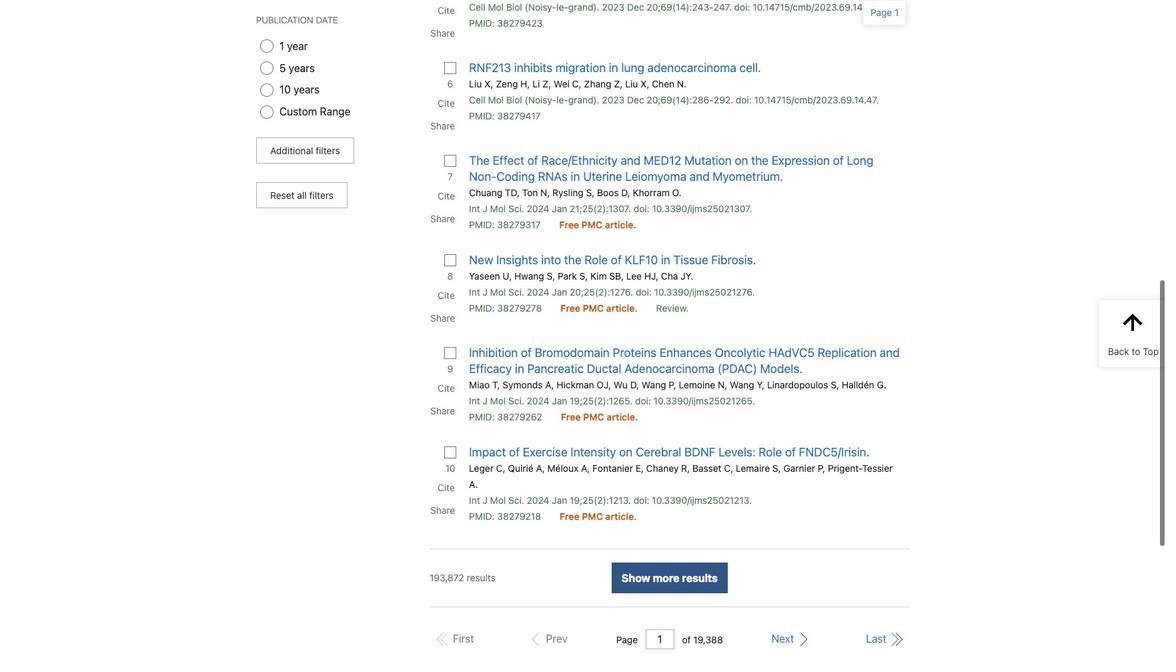 Task type: vqa. For each thing, say whether or not it's contained in the screenshot.


Task type: describe. For each thing, give the bounding box(es) containing it.
cite for rnf213 inhibits migration in lung adenocarcinoma cell.
[[438, 97, 455, 109]]

zeng
[[496, 78, 518, 89]]

hadvc5
[[769, 346, 815, 360]]

grand). inside cell mol biol (noisy-le-grand). 2023 dec 20;69(14):243-247. doi: 10.14715/cmb/2023.69.14.41. pmid: 38279423
[[569, 1, 600, 13]]

filters inside 'button'
[[309, 190, 334, 201]]

share for inhibition of bromodomain proteins enhances oncolytic hadvc5 replication and efficacy in pancreatic ductal adenocarcinoma (pdac) models.
[[431, 405, 455, 417]]

show more results button
[[612, 563, 728, 593]]

cite button for impact of exercise intensity on cerebral bdnf levels: role of fndc5/irisin.
[[437, 477, 458, 499]]

chuang
[[469, 187, 503, 198]]

of inside inhibition of bromodomain proteins enhances oncolytic hadvc5 replication and efficacy in pancreatic ductal adenocarcinoma (pdac) models.
[[521, 346, 532, 360]]

miao t, symonds a, hickman oj, wu d, wang p, lemoine n, wang y, linardopoulos s, halldén g. int j mol sci. 2024 jan 19;25(2):1265. doi: 10.3390/ijms25021265. pmid: 38279262
[[469, 379, 887, 423]]

doi: inside leger c, quirié a, méloux a, fontanier e, chaney r, basset c, lemaire s, garnier p, prigent-tessier a. int j mol sci. 2024 jan 19;25(2):1213. doi: 10.3390/ijms25021213. pmid: 38279218
[[634, 495, 650, 506]]

a.
[[469, 479, 478, 490]]

med12
[[644, 154, 682, 168]]

n.
[[677, 78, 687, 89]]

cite for new insights into the role of klf10 in tissue fibrosis.
[[438, 290, 455, 301]]

to
[[1132, 346, 1141, 357]]

lemaire
[[736, 463, 770, 474]]

into
[[541, 253, 561, 267]]

2 z, from the left
[[614, 78, 623, 89]]

cite for impact of exercise intensity on cerebral bdnf levels: role of fndc5/irisin.
[[438, 482, 455, 493]]

0 vertical spatial and
[[621, 154, 641, 168]]

share button for the effect of race/ethnicity and med12 mutation on the expression of long non-coding rnas in uterine leiomyoma and myometrium.
[[429, 208, 459, 230]]

10.3390/ijms25021276.
[[655, 286, 755, 298]]

prev
[[546, 633, 568, 645]]

in inside rnf213 inhibits migration in lung adenocarcinoma cell. liu x, zeng h, li z, wei c, zhang z, liu x, chen n. cell mol biol (noisy-le-grand). 2023 dec 20;69(14):286-292. doi: 10.14715/cmb/2023.69.14.47. pmid: 38279417
[[609, 61, 619, 75]]

reset all filters button
[[256, 182, 348, 208]]

linardopoulos
[[768, 379, 829, 390]]

biol inside cell mol biol (noisy-le-grand). 2023 dec 20;69(14):243-247. doi: 10.14715/cmb/2023.69.14.41. pmid: 38279423
[[507, 1, 522, 13]]

jan inside leger c, quirié a, méloux a, fontanier e, chaney r, basset c, lemaire s, garnier p, prigent-tessier a. int j mol sci. 2024 jan 19;25(2):1213. doi: 10.3390/ijms25021213. pmid: 38279218
[[552, 495, 568, 506]]

0 vertical spatial role
[[585, 253, 608, 267]]

td,
[[505, 187, 520, 198]]

p, inside miao t, symonds a, hickman oj, wu d, wang p, lemoine n, wang y, linardopoulos s, halldén g. int j mol sci. 2024 jan 19;25(2):1265. doi: 10.3390/ijms25021265. pmid: 38279262
[[669, 379, 677, 390]]

klf10
[[625, 253, 658, 267]]

a, for bromodomain
[[545, 379, 554, 390]]

sci. inside yaseen u, hwang s, park s, kim sb, lee hj, cha jy. int j mol sci. 2024 jan 20;25(2):1276. doi: 10.3390/ijms25021276. pmid: 38279278
[[509, 286, 525, 298]]

fontanier
[[593, 463, 633, 474]]

last button
[[863, 633, 904, 646]]

the inside the effect of race/ethnicity and med12 mutation on the expression of long non-coding rnas in uterine leiomyoma and myometrium.
[[752, 154, 769, 168]]

cell inside rnf213 inhibits migration in lung adenocarcinoma cell. liu x, zeng h, li z, wei c, zhang z, liu x, chen n. cell mol biol (noisy-le-grand). 2023 dec 20;69(14):286-292. doi: 10.14715/cmb/2023.69.14.47. pmid: 38279417
[[469, 94, 486, 105]]

d, for proteins
[[631, 379, 640, 390]]

pmc for intensity
[[582, 511, 603, 522]]

rnas
[[538, 170, 568, 184]]

pmc for race/ethnicity
[[582, 219, 603, 230]]

1 year
[[280, 40, 308, 52]]

yaseen
[[469, 270, 500, 282]]

leger
[[469, 463, 494, 474]]

filters inside button
[[316, 145, 340, 156]]

hickman
[[557, 379, 594, 390]]

pmid: inside leger c, quirié a, méloux a, fontanier e, chaney r, basset c, lemaire s, garnier p, prigent-tessier a. int j mol sci. 2024 jan 19;25(2):1213. doi: 10.3390/ijms25021213. pmid: 38279218
[[469, 511, 495, 522]]

cite button for rnf213 inhibits migration in lung adenocarcinoma cell.
[[437, 92, 458, 115]]

zhang
[[584, 78, 612, 89]]

tessier
[[863, 463, 893, 474]]

new
[[469, 253, 493, 267]]

s, inside leger c, quirié a, méloux a, fontanier e, chaney r, basset c, lemaire s, garnier p, prigent-tessier a. int j mol sci. 2024 jan 19;25(2):1213. doi: 10.3390/ijms25021213. pmid: 38279218
[[773, 463, 781, 474]]

méloux
[[548, 463, 579, 474]]

mol inside cell mol biol (noisy-le-grand). 2023 dec 20;69(14):243-247. doi: 10.14715/cmb/2023.69.14.41. pmid: 38279423
[[488, 1, 504, 13]]

article. for on
[[606, 511, 637, 522]]

boos
[[597, 187, 619, 198]]

and inside inhibition of bromodomain proteins enhances oncolytic hadvc5 replication and efficacy in pancreatic ductal adenocarcinoma (pdac) models.
[[880, 346, 900, 360]]

efficacy
[[469, 362, 512, 376]]

2023 inside rnf213 inhibits migration in lung adenocarcinoma cell. liu x, zeng h, li z, wei c, zhang z, liu x, chen n. cell mol biol (noisy-le-grand). 2023 dec 20;69(14):286-292. doi: 10.14715/cmb/2023.69.14.47. pmid: 38279417
[[602, 94, 625, 105]]

doi: inside miao t, symonds a, hickman oj, wu d, wang p, lemoine n, wang y, linardopoulos s, halldén g. int j mol sci. 2024 jan 19;25(2):1265. doi: 10.3390/ijms25021265. pmid: 38279262
[[635, 395, 651, 406]]

reset all filters
[[270, 190, 334, 201]]

rnf213 inhibits migration in lung adenocarcinoma cell. link
[[469, 60, 762, 76]]

n, inside chuang td, ton n, rysling s, boos d, khorram o. int j mol sci. 2024 jan 21;25(2):1307. doi: 10.3390/ijms25021307. pmid: 38279317
[[541, 187, 550, 198]]

jan inside yaseen u, hwang s, park s, kim sb, lee hj, cha jy. int j mol sci. 2024 jan 20;25(2):1276. doi: 10.3390/ijms25021276. pmid: 38279278
[[552, 286, 568, 298]]

2 horizontal spatial c,
[[724, 463, 734, 474]]

int inside chuang td, ton n, rysling s, boos d, khorram o. int j mol sci. 2024 jan 21;25(2):1307. doi: 10.3390/ijms25021307. pmid: 38279317
[[469, 203, 480, 214]]

impact
[[469, 445, 506, 459]]

pmid: inside yaseen u, hwang s, park s, kim sb, lee hj, cha jy. int j mol sci. 2024 jan 20;25(2):1276. doi: 10.3390/ijms25021276. pmid: 38279278
[[469, 302, 495, 314]]

last
[[867, 633, 887, 645]]

(pdac)
[[718, 362, 758, 376]]

share button for impact of exercise intensity on cerebral bdnf levels: role of fndc5/irisin.
[[429, 499, 459, 522]]

mutation
[[685, 154, 732, 168]]

p, inside leger c, quirié a, méloux a, fontanier e, chaney r, basset c, lemaire s, garnier p, prigent-tessier a. int j mol sci. 2024 jan 19;25(2):1213. doi: 10.3390/ijms25021213. pmid: 38279218
[[818, 463, 826, 474]]

page for page 1
[[871, 7, 893, 18]]

8
[[448, 270, 453, 282]]

free for of
[[559, 219, 579, 230]]

free for bromodomain
[[561, 411, 581, 423]]

prev button
[[530, 633, 571, 646]]

of up coding
[[528, 154, 539, 168]]

doi: inside cell mol biol (noisy-le-grand). 2023 dec 20;69(14):243-247. doi: 10.14715/cmb/2023.69.14.41. pmid: 38279423
[[735, 1, 751, 13]]

dec inside rnf213 inhibits migration in lung adenocarcinoma cell. liu x, zeng h, li z, wei c, zhang z, liu x, chen n. cell mol biol (noisy-le-grand). 2023 dec 20;69(14):286-292. doi: 10.14715/cmb/2023.69.14.47. pmid: 38279417
[[627, 94, 645, 105]]

page for page
[[617, 634, 638, 645]]

reset
[[270, 190, 295, 201]]

of left 19,388
[[683, 634, 691, 645]]

back to top button
[[1100, 300, 1167, 367]]

int inside leger c, quirié a, méloux a, fontanier e, chaney r, basset c, lemaire s, garnier p, prigent-tessier a. int j mol sci. 2024 jan 19;25(2):1213. doi: 10.3390/ijms25021213. pmid: 38279218
[[469, 495, 480, 506]]

1 horizontal spatial role
[[759, 445, 782, 459]]

inhibits
[[514, 61, 553, 75]]

j inside chuang td, ton n, rysling s, boos d, khorram o. int j mol sci. 2024 jan 21;25(2):1307. doi: 10.3390/ijms25021307. pmid: 38279317
[[483, 203, 488, 214]]

1 cite from the top
[[438, 5, 455, 16]]

in inside the effect of race/ethnicity and med12 mutation on the expression of long non-coding rnas in uterine leiomyoma and myometrium.
[[571, 170, 580, 184]]

c, inside rnf213 inhibits migration in lung adenocarcinoma cell. liu x, zeng h, li z, wei c, zhang z, liu x, chen n. cell mol biol (noisy-le-grand). 2023 dec 20;69(14):286-292. doi: 10.14715/cmb/2023.69.14.47. pmid: 38279417
[[572, 78, 582, 89]]

next button
[[769, 633, 811, 646]]

jan inside chuang td, ton n, rysling s, boos d, khorram o. int j mol sci. 2024 jan 21;25(2):1307. doi: 10.3390/ijms25021307. pmid: 38279317
[[552, 203, 568, 214]]

years for 5 years
[[289, 62, 315, 74]]

(noisy- inside rnf213 inhibits migration in lung adenocarcinoma cell. liu x, zeng h, li z, wei c, zhang z, liu x, chen n. cell mol biol (noisy-le-grand). 2023 dec 20;69(14):286-292. doi: 10.14715/cmb/2023.69.14.47. pmid: 38279417
[[525, 94, 557, 105]]

year
[[287, 40, 308, 52]]

levels:
[[719, 445, 756, 459]]

share for impact of exercise intensity on cerebral bdnf levels: role of fndc5/irisin.
[[431, 505, 455, 516]]

article. for enhances
[[607, 411, 638, 423]]

leiomyoma
[[626, 170, 687, 184]]

1 x, from the left
[[485, 78, 494, 89]]

of 19,388
[[683, 634, 723, 645]]

1 z, from the left
[[543, 78, 551, 89]]

10.3390/ijms25021307.
[[652, 203, 753, 214]]

years for 10 years
[[294, 84, 320, 96]]

dec inside cell mol biol (noisy-le-grand). 2023 dec 20;69(14):243-247. doi: 10.14715/cmb/2023.69.14.41. pmid: 38279423
[[627, 1, 645, 13]]

1 cite button from the top
[[437, 0, 458, 22]]

1 share from the top
[[431, 27, 455, 39]]

2023 inside cell mol biol (noisy-le-grand). 2023 dec 20;69(14):243-247. doi: 10.14715/cmb/2023.69.14.41. pmid: 38279423
[[602, 1, 625, 13]]

leger c, quirié a, méloux a, fontanier e, chaney r, basset c, lemaire s, garnier p, prigent-tessier a. int j mol sci. 2024 jan 19;25(2):1213. doi: 10.3390/ijms25021213. pmid: 38279218
[[469, 463, 893, 522]]

193,872
[[430, 572, 464, 583]]

of up quirié
[[509, 445, 520, 459]]

le- inside rnf213 inhibits migration in lung adenocarcinoma cell. liu x, zeng h, li z, wei c, zhang z, liu x, chen n. cell mol biol (noisy-le-grand). 2023 dec 20;69(14):286-292. doi: 10.14715/cmb/2023.69.14.47. pmid: 38279417
[[557, 94, 569, 105]]

pmc for proteins
[[583, 411, 605, 423]]

top
[[1144, 346, 1160, 357]]

models.
[[761, 362, 803, 376]]

intensity
[[571, 445, 616, 459]]

new insights into the role of klf10 in tissue fibrosis. link
[[469, 252, 757, 268]]

(noisy- inside cell mol biol (noisy-le-grand). 2023 dec 20;69(14):243-247. doi: 10.14715/cmb/2023.69.14.41. pmid: 38279423
[[525, 1, 557, 13]]

first button
[[437, 633, 478, 646]]

sci. inside miao t, symonds a, hickman oj, wu d, wang p, lemoine n, wang y, linardopoulos s, halldén g. int j mol sci. 2024 jan 19;25(2):1265. doi: 10.3390/ijms25021265. pmid: 38279262
[[509, 395, 525, 406]]

in up cha
[[661, 253, 671, 267]]

of left long
[[833, 154, 844, 168]]

292.
[[714, 94, 734, 105]]

li
[[533, 78, 540, 89]]

adenocarcinoma
[[625, 362, 715, 376]]

1 wang from the left
[[642, 379, 667, 390]]

basset
[[693, 463, 722, 474]]

additional
[[270, 145, 313, 156]]

cell mol biol (noisy-le-grand). 2023 dec 20;69(14):243-247. doi: 10.14715/cmb/2023.69.14.41. pmid: 38279423
[[469, 1, 878, 29]]

enhances
[[660, 346, 712, 360]]

non-
[[469, 170, 497, 184]]

21;25(2):1307.
[[570, 203, 631, 214]]

date
[[316, 13, 338, 25]]

19;25(2):1213.
[[570, 495, 631, 506]]

ton
[[523, 187, 538, 198]]

tissue
[[674, 253, 709, 267]]

article. for and
[[605, 219, 637, 230]]

sci. inside chuang td, ton n, rysling s, boos d, khorram o. int j mol sci. 2024 jan 21;25(2):1307. doi: 10.3390/ijms25021307. pmid: 38279317
[[509, 203, 525, 214]]

38279218
[[498, 511, 541, 522]]

back
[[1109, 346, 1130, 357]]

s, inside chuang td, ton n, rysling s, boos d, khorram o. int j mol sci. 2024 jan 21;25(2):1307. doi: 10.3390/ijms25021307. pmid: 38279317
[[586, 187, 595, 198]]

long
[[847, 154, 874, 168]]

2024 inside yaseen u, hwang s, park s, kim sb, lee hj, cha jy. int j mol sci. 2024 jan 20;25(2):1276. doi: 10.3390/ijms25021276. pmid: 38279278
[[527, 286, 550, 298]]

r,
[[682, 463, 690, 474]]

d, for race/ethnicity
[[622, 187, 631, 198]]

share for rnf213 inhibits migration in lung adenocarcinoma cell.
[[431, 120, 455, 131]]

cite for inhibition of bromodomain proteins enhances oncolytic hadvc5 replication and efficacy in pancreatic ductal adenocarcinoma (pdac) models.
[[438, 382, 455, 394]]

u,
[[503, 270, 512, 282]]



Task type: locate. For each thing, give the bounding box(es) containing it.
int inside miao t, symonds a, hickman oj, wu d, wang p, lemoine n, wang y, linardopoulos s, halldén g. int j mol sci. 2024 jan 19;25(2):1265. doi: 10.3390/ijms25021265. pmid: 38279262
[[469, 395, 480, 406]]

o.
[[673, 187, 682, 198]]

2 2024 from the top
[[527, 286, 550, 298]]

additional filters button
[[256, 137, 354, 164]]

d, inside miao t, symonds a, hickman oj, wu d, wang p, lemoine n, wang y, linardopoulos s, halldén g. int j mol sci. 2024 jan 19;25(2):1265. doi: 10.3390/ijms25021265. pmid: 38279262
[[631, 379, 640, 390]]

show more results
[[622, 572, 718, 584]]

2 share button from the top
[[429, 115, 459, 138]]

6 share from the top
[[431, 505, 455, 516]]

page 1
[[871, 7, 899, 18]]

1 share button from the top
[[429, 22, 459, 45]]

2024
[[527, 203, 550, 214], [527, 286, 550, 298], [527, 395, 550, 406], [527, 495, 550, 506]]

role
[[585, 253, 608, 267], [759, 445, 782, 459]]

free pmc article. for the
[[561, 302, 638, 314]]

wang
[[642, 379, 667, 390], [730, 379, 755, 390]]

0 vertical spatial grand).
[[569, 1, 600, 13]]

0 horizontal spatial the
[[565, 253, 582, 267]]

0 vertical spatial (noisy-
[[525, 1, 557, 13]]

0 horizontal spatial 10
[[280, 84, 291, 96]]

2024 inside leger c, quirié a, méloux a, fontanier e, chaney r, basset c, lemaire s, garnier p, prigent-tessier a. int j mol sci. 2024 jan 19;25(2):1213. doi: 10.3390/ijms25021213. pmid: 38279218
[[527, 495, 550, 506]]

inhibition of bromodomain proteins enhances oncolytic hadvc5 replication and efficacy in pancreatic ductal adenocarcinoma (pdac) models. link
[[469, 345, 902, 377]]

3 j from the top
[[483, 395, 488, 406]]

liu
[[469, 78, 482, 89], [626, 78, 638, 89]]

1 horizontal spatial results
[[682, 572, 718, 584]]

1 horizontal spatial liu
[[626, 78, 638, 89]]

grand).
[[569, 1, 600, 13], [569, 94, 600, 105]]

share button for rnf213 inhibits migration in lung adenocarcinoma cell.
[[429, 115, 459, 138]]

4 j from the top
[[483, 495, 488, 506]]

park
[[558, 270, 577, 282]]

4 int from the top
[[469, 495, 480, 506]]

1 sci. from the top
[[509, 203, 525, 214]]

le- inside cell mol biol (noisy-le-grand). 2023 dec 20;69(14):243-247. doi: 10.14715/cmb/2023.69.14.41. pmid: 38279423
[[557, 1, 569, 13]]

j down yaseen
[[483, 286, 488, 298]]

1 horizontal spatial on
[[735, 154, 749, 168]]

6 pmid: from the top
[[469, 511, 495, 522]]

doi: inside yaseen u, hwang s, park s, kim sb, lee hj, cha jy. int j mol sci. 2024 jan 20;25(2):1276. doi: 10.3390/ijms25021276. pmid: 38279278
[[636, 286, 652, 298]]

le-
[[557, 1, 569, 13], [557, 94, 569, 105]]

2 results from the left
[[682, 572, 718, 584]]

doi: inside rnf213 inhibits migration in lung adenocarcinoma cell. liu x, zeng h, li z, wei c, zhang z, liu x, chen n. cell mol biol (noisy-le-grand). 2023 dec 20;69(14):286-292. doi: 10.14715/cmb/2023.69.14.47. pmid: 38279417
[[736, 94, 752, 105]]

quirié
[[508, 463, 534, 474]]

0 horizontal spatial and
[[621, 154, 641, 168]]

doi: right 247.
[[735, 1, 751, 13]]

2 cell from the top
[[469, 94, 486, 105]]

2 pmid: from the top
[[469, 110, 495, 121]]

fibrosis.
[[712, 253, 757, 267]]

p, down fndc5/irisin.
[[818, 463, 826, 474]]

pmid: inside chuang td, ton n, rysling s, boos d, khorram o. int j mol sci. 2024 jan 21;25(2):1307. doi: 10.3390/ijms25021307. pmid: 38279317
[[469, 219, 495, 230]]

1 vertical spatial role
[[759, 445, 782, 459]]

6 cite button from the top
[[437, 477, 458, 499]]

d, right boos
[[622, 187, 631, 198]]

4 cite from the top
[[438, 290, 455, 301]]

a, inside miao t, symonds a, hickman oj, wu d, wang p, lemoine n, wang y, linardopoulos s, halldén g. int j mol sci. 2024 jan 19;25(2):1265. doi: 10.3390/ijms25021265. pmid: 38279262
[[545, 379, 554, 390]]

effect
[[493, 154, 525, 168]]

free down the park
[[561, 302, 581, 314]]

doi: down adenocarcinoma at the right bottom of the page
[[635, 395, 651, 406]]

mol inside leger c, quirié a, méloux a, fontanier e, chaney r, basset c, lemaire s, garnier p, prigent-tessier a. int j mol sci. 2024 jan 19;25(2):1213. doi: 10.3390/ijms25021213. pmid: 38279218
[[490, 495, 506, 506]]

on inside the effect of race/ethnicity and med12 mutation on the expression of long non-coding rnas in uterine leiomyoma and myometrium.
[[735, 154, 749, 168]]

free
[[559, 219, 579, 230], [561, 302, 581, 314], [561, 411, 581, 423], [560, 511, 580, 522]]

d, inside chuang td, ton n, rysling s, boos d, khorram o. int j mol sci. 2024 jan 21;25(2):1307. doi: 10.3390/ijms25021307. pmid: 38279317
[[622, 187, 631, 198]]

cell inside cell mol biol (noisy-le-grand). 2023 dec 20;69(14):243-247. doi: 10.14715/cmb/2023.69.14.41. pmid: 38279423
[[469, 1, 486, 13]]

share button for new insights into the role of klf10 in tissue fibrosis.
[[429, 307, 459, 330]]

1 vertical spatial dec
[[627, 94, 645, 105]]

0 vertical spatial d,
[[622, 187, 631, 198]]

0 vertical spatial le-
[[557, 1, 569, 13]]

cite button
[[437, 0, 458, 22], [437, 92, 458, 115], [437, 185, 458, 208], [437, 284, 458, 307], [437, 377, 458, 400], [437, 477, 458, 499]]

int inside yaseen u, hwang s, park s, kim sb, lee hj, cha jy. int j mol sci. 2024 jan 20;25(2):1276. doi: 10.3390/ijms25021276. pmid: 38279278
[[469, 286, 480, 298]]

results right 193,872
[[467, 572, 496, 583]]

1 vertical spatial 10
[[446, 463, 456, 474]]

1 grand). from the top
[[569, 1, 600, 13]]

le- up migration
[[557, 1, 569, 13]]

a, down intensity
[[581, 463, 590, 474]]

0 vertical spatial 2023
[[602, 1, 625, 13]]

3 share from the top
[[431, 213, 455, 224]]

doi: right 292. at the top right of the page
[[736, 94, 752, 105]]

pmc down the 21;25(2):1307.
[[582, 219, 603, 230]]

cite button for the effect of race/ethnicity and med12 mutation on the expression of long non-coding rnas in uterine leiomyoma and myometrium.
[[437, 185, 458, 208]]

4 jan from the top
[[552, 495, 568, 506]]

mol up 38279423
[[488, 1, 504, 13]]

pmc for the
[[583, 302, 604, 314]]

expression
[[772, 154, 830, 168]]

1 int from the top
[[469, 203, 480, 214]]

share for new insights into the role of klf10 in tissue fibrosis.
[[431, 312, 455, 324]]

2024 inside chuang td, ton n, rysling s, boos d, khorram o. int j mol sci. 2024 jan 21;25(2):1307. doi: 10.3390/ijms25021307. pmid: 38279317
[[527, 203, 550, 214]]

1 horizontal spatial n,
[[718, 379, 728, 390]]

1 jan from the top
[[552, 203, 568, 214]]

1 biol from the top
[[507, 1, 522, 13]]

5 pmid: from the top
[[469, 411, 495, 423]]

38279423
[[498, 17, 543, 29]]

sci. up 38279218
[[509, 495, 525, 506]]

19,388
[[694, 634, 723, 645]]

s, left halldén
[[831, 379, 840, 390]]

0 vertical spatial 10
[[280, 84, 291, 96]]

0 vertical spatial 1
[[895, 7, 899, 18]]

free pmc article. for race/ethnicity
[[559, 219, 637, 230]]

sci. inside leger c, quirié a, méloux a, fontanier e, chaney r, basset c, lemaire s, garnier p, prigent-tessier a. int j mol sci. 2024 jan 19;25(2):1213. doi: 10.3390/ijms25021213. pmid: 38279218
[[509, 495, 525, 506]]

2 vertical spatial and
[[880, 346, 900, 360]]

s, left garnier
[[773, 463, 781, 474]]

cha
[[661, 270, 678, 282]]

1 2023 from the top
[[602, 1, 625, 13]]

chaney
[[647, 463, 679, 474]]

0 vertical spatial years
[[289, 62, 315, 74]]

2024 inside miao t, symonds a, hickman oj, wu d, wang p, lemoine n, wang y, linardopoulos s, halldén g. int j mol sci. 2024 jan 19;25(2):1265. doi: 10.3390/ijms25021265. pmid: 38279262
[[527, 395, 550, 406]]

free for exercise
[[560, 511, 580, 522]]

2 x, from the left
[[641, 78, 650, 89]]

1 horizontal spatial z,
[[614, 78, 623, 89]]

1 vertical spatial cell
[[469, 94, 486, 105]]

article. down 19;25(2):1213.
[[606, 511, 637, 522]]

2 (noisy- from the top
[[525, 94, 557, 105]]

free down 19;25(2):1213.
[[560, 511, 580, 522]]

10 left leger
[[446, 463, 456, 474]]

the effect of race/ethnicity and med12 mutation on the expression of long non-coding rnas in uterine leiomyoma and myometrium.
[[469, 154, 874, 184]]

results inside button
[[682, 572, 718, 584]]

2 jan from the top
[[552, 286, 568, 298]]

1 inside button
[[895, 7, 899, 18]]

1 horizontal spatial wang
[[730, 379, 755, 390]]

(noisy-
[[525, 1, 557, 13], [525, 94, 557, 105]]

publication date
[[256, 13, 338, 25]]

1 vertical spatial years
[[294, 84, 320, 96]]

1 vertical spatial p,
[[818, 463, 826, 474]]

pmid: inside cell mol biol (noisy-le-grand). 2023 dec 20;69(14):243-247. doi: 10.14715/cmb/2023.69.14.41. pmid: 38279423
[[469, 17, 495, 29]]

lee
[[627, 270, 642, 282]]

38279417
[[498, 110, 541, 121]]

doi: down khorram
[[634, 203, 650, 214]]

1 horizontal spatial and
[[690, 170, 710, 184]]

1 vertical spatial (noisy-
[[525, 94, 557, 105]]

in
[[609, 61, 619, 75], [571, 170, 580, 184], [661, 253, 671, 267], [515, 362, 525, 376]]

0 vertical spatial n,
[[541, 187, 550, 198]]

the up myometrium.
[[752, 154, 769, 168]]

pmid: down chuang
[[469, 219, 495, 230]]

free down rysling
[[559, 219, 579, 230]]

j inside yaseen u, hwang s, park s, kim sb, lee hj, cha jy. int j mol sci. 2024 jan 20;25(2):1276. doi: 10.3390/ijms25021276. pmid: 38279278
[[483, 286, 488, 298]]

5 cite from the top
[[438, 382, 455, 394]]

symonds
[[503, 379, 543, 390]]

back to top
[[1109, 346, 1160, 357]]

0 vertical spatial the
[[752, 154, 769, 168]]

free pmc article. down the 21;25(2):1307.
[[559, 219, 637, 230]]

a, down pancreatic
[[545, 379, 554, 390]]

role up kim
[[585, 253, 608, 267]]

mol up 38279218
[[490, 495, 506, 506]]

10 for 10 years
[[280, 84, 291, 96]]

chuang td, ton n, rysling s, boos d, khorram o. int j mol sci. 2024 jan 21;25(2):1307. doi: 10.3390/ijms25021307. pmid: 38279317
[[469, 187, 753, 230]]

free pmc article. down the 19;25(2):1265.
[[561, 411, 638, 423]]

and up leiomyoma
[[621, 154, 641, 168]]

2 biol from the top
[[507, 94, 522, 105]]

uterine
[[583, 170, 623, 184]]

cite for the effect of race/ethnicity and med12 mutation on the expression of long non-coding rnas in uterine leiomyoma and myometrium.
[[438, 190, 455, 202]]

article.
[[605, 219, 637, 230], [607, 302, 638, 314], [607, 411, 638, 423], [606, 511, 637, 522]]

liu down rnf213
[[469, 78, 482, 89]]

lemoine
[[679, 379, 716, 390]]

0 horizontal spatial c,
[[496, 463, 506, 474]]

1 vertical spatial the
[[565, 253, 582, 267]]

on up myometrium.
[[735, 154, 749, 168]]

38279262
[[498, 411, 543, 423]]

2023
[[602, 1, 625, 13], [602, 94, 625, 105]]

5
[[280, 62, 286, 74]]

cell up rnf213
[[469, 1, 486, 13]]

2 dec from the top
[[627, 94, 645, 105]]

article. for role
[[607, 302, 638, 314]]

results
[[467, 572, 496, 583], [682, 572, 718, 584]]

3 jan from the top
[[552, 395, 568, 406]]

n, right ton
[[541, 187, 550, 198]]

mol
[[488, 1, 504, 13], [488, 94, 504, 105], [490, 203, 506, 214], [490, 286, 506, 298], [490, 395, 506, 406], [490, 495, 506, 506]]

review.
[[657, 302, 689, 314]]

next page image
[[798, 633, 811, 646]]

grand). inside rnf213 inhibits migration in lung adenocarcinoma cell. liu x, zeng h, li z, wei c, zhang z, liu x, chen n. cell mol biol (noisy-le-grand). 2023 dec 20;69(14):286-292. doi: 10.14715/cmb/2023.69.14.47. pmid: 38279417
[[569, 94, 600, 105]]

0 horizontal spatial n,
[[541, 187, 550, 198]]

(noisy- up 38279423
[[525, 1, 557, 13]]

0 horizontal spatial liu
[[469, 78, 482, 89]]

5 share button from the top
[[429, 400, 459, 423]]

mol inside rnf213 inhibits migration in lung adenocarcinoma cell. liu x, zeng h, li z, wei c, zhang z, liu x, chen n. cell mol biol (noisy-le-grand). 2023 dec 20;69(14):286-292. doi: 10.14715/cmb/2023.69.14.47. pmid: 38279417
[[488, 94, 504, 105]]

share button for inhibition of bromodomain proteins enhances oncolytic hadvc5 replication and efficacy in pancreatic ductal adenocarcinoma (pdac) models.
[[429, 400, 459, 423]]

myometrium.
[[713, 170, 784, 184]]

free pmc article. for intensity
[[560, 511, 637, 522]]

0 vertical spatial cell
[[469, 1, 486, 13]]

page inside button
[[871, 7, 893, 18]]

share for the effect of race/ethnicity and med12 mutation on the expression of long non-coding rnas in uterine leiomyoma and myometrium.
[[431, 213, 455, 224]]

20;69(14):286-
[[647, 94, 714, 105]]

pmid: inside miao t, symonds a, hickman oj, wu d, wang p, lemoine n, wang y, linardopoulos s, halldén g. int j mol sci. 2024 jan 19;25(2):1265. doi: 10.3390/ijms25021265. pmid: 38279262
[[469, 411, 495, 423]]

dec left 20;69(14):243-
[[627, 1, 645, 13]]

1 vertical spatial grand).
[[569, 94, 600, 105]]

2 wang from the left
[[730, 379, 755, 390]]

0 horizontal spatial role
[[585, 253, 608, 267]]

5 cite button from the top
[[437, 377, 458, 400]]

insights
[[497, 253, 538, 267]]

in left lung
[[609, 61, 619, 75]]

1 dec from the top
[[627, 1, 645, 13]]

le- down wei
[[557, 94, 569, 105]]

wang down the (pdac)
[[730, 379, 755, 390]]

1 pmid: from the top
[[469, 17, 495, 29]]

3 pmid: from the top
[[469, 219, 495, 230]]

free pmc article. down 19;25(2):1213.
[[560, 511, 637, 522]]

cite button for inhibition of bromodomain proteins enhances oncolytic hadvc5 replication and efficacy in pancreatic ductal adenocarcinoma (pdac) models.
[[437, 377, 458, 400]]

1
[[895, 7, 899, 18], [280, 40, 284, 52]]

s, down the into
[[547, 270, 556, 282]]

5 share from the top
[[431, 405, 455, 417]]

1 horizontal spatial page
[[871, 7, 893, 18]]

grand). up migration
[[569, 1, 600, 13]]

free down hickman
[[561, 411, 581, 423]]

of up the sb,
[[611, 253, 622, 267]]

article. down the 21;25(2):1307.
[[605, 219, 637, 230]]

3 cite from the top
[[438, 190, 455, 202]]

on
[[735, 154, 749, 168], [620, 445, 633, 459]]

doi: down hj,
[[636, 286, 652, 298]]

jan inside miao t, symonds a, hickman oj, wu d, wang p, lemoine n, wang y, linardopoulos s, halldén g. int j mol sci. 2024 jan 19;25(2):1265. doi: 10.3390/ijms25021265. pmid: 38279262
[[552, 395, 568, 406]]

hwang
[[515, 270, 544, 282]]

2 share from the top
[[431, 120, 455, 131]]

1 horizontal spatial the
[[752, 154, 769, 168]]

1 vertical spatial d,
[[631, 379, 640, 390]]

ductal
[[587, 362, 622, 376]]

1 vertical spatial le-
[[557, 94, 569, 105]]

0 horizontal spatial page
[[617, 634, 638, 645]]

1 vertical spatial page
[[617, 634, 638, 645]]

hj,
[[645, 270, 659, 282]]

a, for exercise
[[536, 463, 545, 474]]

j inside leger c, quirié a, méloux a, fontanier e, chaney r, basset c, lemaire s, garnier p, prigent-tessier a. int j mol sci. 2024 jan 19;25(2):1213. doi: 10.3390/ijms25021213. pmid: 38279218
[[483, 495, 488, 506]]

4 share from the top
[[431, 312, 455, 324]]

jan down méloux
[[552, 495, 568, 506]]

2023 down the zhang
[[602, 94, 625, 105]]

p, down adenocarcinoma at the right bottom of the page
[[669, 379, 677, 390]]

1 (noisy- from the top
[[525, 1, 557, 13]]

0 horizontal spatial p,
[[669, 379, 677, 390]]

on up fontanier
[[620, 445, 633, 459]]

mol down chuang
[[490, 203, 506, 214]]

sci. up 38279262
[[509, 395, 525, 406]]

0 horizontal spatial wang
[[642, 379, 667, 390]]

role up lemaire
[[759, 445, 782, 459]]

4 sci. from the top
[[509, 495, 525, 506]]

10.3390/ijms25021213.
[[652, 495, 752, 506]]

0 vertical spatial on
[[735, 154, 749, 168]]

exercise
[[523, 445, 568, 459]]

and down 'mutation'
[[690, 170, 710, 184]]

impact of exercise intensity on cerebral bdnf levels: role of fndc5/irisin.
[[469, 445, 870, 459]]

grand). down the zhang
[[569, 94, 600, 105]]

mol down "u,"
[[490, 286, 506, 298]]

biol inside rnf213 inhibits migration in lung adenocarcinoma cell. liu x, zeng h, li z, wei c, zhang z, liu x, chen n. cell mol biol (noisy-le-grand). 2023 dec 20;69(14):286-292. doi: 10.14715/cmb/2023.69.14.47. pmid: 38279417
[[507, 94, 522, 105]]

4 share button from the top
[[429, 307, 459, 330]]

2024 down ton
[[527, 203, 550, 214]]

3 cite button from the top
[[437, 185, 458, 208]]

free pmc article. down the 20;25(2):1276.
[[561, 302, 638, 314]]

free pmc article.
[[559, 219, 637, 230], [561, 302, 638, 314], [561, 411, 638, 423], [560, 511, 637, 522]]

2 2023 from the top
[[602, 94, 625, 105]]

1 horizontal spatial 10
[[446, 463, 456, 474]]

pmid: down yaseen
[[469, 302, 495, 314]]

2 liu from the left
[[626, 78, 638, 89]]

9
[[448, 363, 453, 374]]

1 results from the left
[[467, 572, 496, 583]]

s, inside miao t, symonds a, hickman oj, wu d, wang p, lemoine n, wang y, linardopoulos s, halldén g. int j mol sci. 2024 jan 19;25(2):1265. doi: 10.3390/ijms25021265. pmid: 38279262
[[831, 379, 840, 390]]

3 sci. from the top
[[509, 395, 525, 406]]

1 vertical spatial 2023
[[602, 94, 625, 105]]

2 int from the top
[[469, 286, 480, 298]]

page 1 button
[[864, 0, 907, 25]]

jan down hickman
[[552, 395, 568, 406]]

2 horizontal spatial and
[[880, 346, 900, 360]]

garnier
[[784, 463, 816, 474]]

mol down zeng
[[488, 94, 504, 105]]

more
[[653, 572, 680, 584]]

3 2024 from the top
[[527, 395, 550, 406]]

d,
[[622, 187, 631, 198], [631, 379, 640, 390]]

4 cite button from the top
[[437, 284, 458, 307]]

0 vertical spatial biol
[[507, 1, 522, 13]]

2 horizontal spatial a,
[[581, 463, 590, 474]]

1 vertical spatial on
[[620, 445, 633, 459]]

d, right wu
[[631, 379, 640, 390]]

cell down rnf213
[[469, 94, 486, 105]]

2 grand). from the top
[[569, 94, 600, 105]]

jan down the park
[[552, 286, 568, 298]]

range
[[320, 106, 351, 118]]

next
[[772, 633, 795, 645]]

last page image
[[890, 633, 904, 646]]

first
[[453, 633, 474, 645]]

years up the custom
[[294, 84, 320, 96]]

a, down exercise
[[536, 463, 545, 474]]

pmc down the 20;25(2):1276.
[[583, 302, 604, 314]]

2 le- from the top
[[557, 94, 569, 105]]

10.3390/ijms25021265.
[[654, 395, 755, 406]]

int
[[469, 203, 480, 214], [469, 286, 480, 298], [469, 395, 480, 406], [469, 495, 480, 506]]

0 vertical spatial dec
[[627, 1, 645, 13]]

mol inside yaseen u, hwang s, park s, kim sb, lee hj, cha jy. int j mol sci. 2024 jan 20;25(2):1276. doi: 10.3390/ijms25021276. pmid: 38279278
[[490, 286, 506, 298]]

in inside inhibition of bromodomain proteins enhances oncolytic hadvc5 replication and efficacy in pancreatic ductal adenocarcinoma (pdac) models.
[[515, 362, 525, 376]]

s, left kim
[[580, 270, 588, 282]]

1 vertical spatial n,
[[718, 379, 728, 390]]

0 horizontal spatial 1
[[280, 40, 284, 52]]

6 share button from the top
[[429, 499, 459, 522]]

select to open a dropdown and enter a custom date range. element
[[260, 105, 410, 119]]

share button
[[429, 22, 459, 45], [429, 115, 459, 138], [429, 208, 459, 230], [429, 307, 459, 330], [429, 400, 459, 423], [429, 499, 459, 522]]

bdnf
[[685, 445, 716, 459]]

wang down adenocarcinoma at the right bottom of the page
[[642, 379, 667, 390]]

j down 'miao'
[[483, 395, 488, 406]]

z, right li
[[543, 78, 551, 89]]

2024 up 38279218
[[527, 495, 550, 506]]

1 vertical spatial and
[[690, 170, 710, 184]]

0 vertical spatial filters
[[316, 145, 340, 156]]

1 vertical spatial 1
[[280, 40, 284, 52]]

j inside miao t, symonds a, hickman oj, wu d, wang p, lemoine n, wang y, linardopoulos s, halldén g. int j mol sci. 2024 jan 19;25(2):1265. doi: 10.3390/ijms25021265. pmid: 38279262
[[483, 395, 488, 406]]

2 sci. from the top
[[509, 286, 525, 298]]

of up garnier
[[786, 445, 796, 459]]

sci. up the 38279278
[[509, 286, 525, 298]]

results right more
[[682, 572, 718, 584]]

jy.
[[681, 270, 694, 282]]

2024 down symonds
[[527, 395, 550, 406]]

cite button for new insights into the role of klf10 in tissue fibrosis.
[[437, 284, 458, 307]]

article. down the 19;25(2):1265.
[[607, 411, 638, 423]]

0 horizontal spatial results
[[467, 572, 496, 583]]

s,
[[586, 187, 595, 198], [547, 270, 556, 282], [580, 270, 588, 282], [831, 379, 840, 390], [773, 463, 781, 474]]

1 horizontal spatial x,
[[641, 78, 650, 89]]

1 horizontal spatial p,
[[818, 463, 826, 474]]

fndc5/irisin.
[[799, 445, 870, 459]]

int down a.
[[469, 495, 480, 506]]

pmid: left 38279423
[[469, 17, 495, 29]]

0 horizontal spatial z,
[[543, 78, 551, 89]]

3 share button from the top
[[429, 208, 459, 230]]

doi:
[[735, 1, 751, 13], [736, 94, 752, 105], [634, 203, 650, 214], [636, 286, 652, 298], [635, 395, 651, 406], [634, 495, 650, 506]]

free for into
[[561, 302, 581, 314]]

j down chuang
[[483, 203, 488, 214]]

new insights into the role of klf10 in tissue fibrosis.
[[469, 253, 757, 267]]

0 horizontal spatial a,
[[536, 463, 545, 474]]

10 for 10
[[446, 463, 456, 474]]

Page number field
[[646, 630, 675, 650]]

filters
[[316, 145, 340, 156], [309, 190, 334, 201]]

doi: inside chuang td, ton n, rysling s, boos d, khorram o. int j mol sci. 2024 jan 21;25(2):1307. doi: 10.3390/ijms25021307. pmid: 38279317
[[634, 203, 650, 214]]

oncolytic
[[715, 346, 766, 360]]

int down yaseen
[[469, 286, 480, 298]]

c, right leger
[[496, 463, 506, 474]]

2 cite button from the top
[[437, 92, 458, 115]]

19;25(2):1265.
[[570, 395, 633, 406]]

2 cite from the top
[[438, 97, 455, 109]]

on inside impact of exercise intensity on cerebral bdnf levels: role of fndc5/irisin. link
[[620, 445, 633, 459]]

filters right additional
[[316, 145, 340, 156]]

all
[[297, 190, 307, 201]]

0 horizontal spatial x,
[[485, 78, 494, 89]]

int down chuang
[[469, 203, 480, 214]]

t,
[[493, 379, 500, 390]]

filters right all at the left of the page
[[309, 190, 334, 201]]

1 cell from the top
[[469, 1, 486, 13]]

mol inside miao t, symonds a, hickman oj, wu d, wang p, lemoine n, wang y, linardopoulos s, halldén g. int j mol sci. 2024 jan 19;25(2):1265. doi: 10.3390/ijms25021265. pmid: 38279262
[[490, 395, 506, 406]]

pmid: down a.
[[469, 511, 495, 522]]

1 horizontal spatial c,
[[572, 78, 582, 89]]

1 j from the top
[[483, 203, 488, 214]]

mol inside chuang td, ton n, rysling s, boos d, khorram o. int j mol sci. 2024 jan 21;25(2):1307. doi: 10.3390/ijms25021307. pmid: 38279317
[[490, 203, 506, 214]]

1 vertical spatial filters
[[309, 190, 334, 201]]

and up g.
[[880, 346, 900, 360]]

x, down rnf213
[[485, 78, 494, 89]]

2024 down hwang on the top of the page
[[527, 286, 550, 298]]

0 vertical spatial p,
[[669, 379, 677, 390]]

1 horizontal spatial 1
[[895, 7, 899, 18]]

5 years
[[280, 62, 315, 74]]

int down 'miao'
[[469, 395, 480, 406]]

in down race/ethnicity
[[571, 170, 580, 184]]

1 2024 from the top
[[527, 203, 550, 214]]

j down leger
[[483, 495, 488, 506]]

(noisy- down li
[[525, 94, 557, 105]]

pmid: left the 38279417
[[469, 110, 495, 121]]

1 liu from the left
[[469, 78, 482, 89]]

rnf213 inhibits migration in lung adenocarcinoma cell. liu x, zeng h, li z, wei c, zhang z, liu x, chen n. cell mol biol (noisy-le-grand). 2023 dec 20;69(14):286-292. doi: 10.14715/cmb/2023.69.14.47. pmid: 38279417
[[469, 61, 880, 121]]

4 2024 from the top
[[527, 495, 550, 506]]

article. down the 20;25(2):1276.
[[607, 302, 638, 314]]

0 horizontal spatial on
[[620, 445, 633, 459]]

years right 5
[[289, 62, 315, 74]]

oj,
[[597, 379, 611, 390]]

1 le- from the top
[[557, 1, 569, 13]]

pmc
[[582, 219, 603, 230], [583, 302, 604, 314], [583, 411, 605, 423], [582, 511, 603, 522]]

khorram
[[633, 187, 670, 198]]

n, inside miao t, symonds a, hickman oj, wu d, wang p, lemoine n, wang y, linardopoulos s, halldén g. int j mol sci. 2024 jan 19;25(2):1265. doi: 10.3390/ijms25021265. pmid: 38279262
[[718, 379, 728, 390]]

6 cite from the top
[[438, 482, 455, 493]]

0 vertical spatial page
[[871, 7, 893, 18]]

proteins
[[613, 346, 657, 360]]

pmc down the 19;25(2):1265.
[[583, 411, 605, 423]]

4 pmid: from the top
[[469, 302, 495, 314]]

1 vertical spatial biol
[[507, 94, 522, 105]]

free pmc article. for proteins
[[561, 411, 638, 423]]

kim
[[591, 270, 607, 282]]

2 j from the top
[[483, 286, 488, 298]]

pmid: inside rnf213 inhibits migration in lung adenocarcinoma cell. liu x, zeng h, li z, wei c, zhang z, liu x, chen n. cell mol biol (noisy-le-grand). 2023 dec 20;69(14):286-292. doi: 10.14715/cmb/2023.69.14.47. pmid: 38279417
[[469, 110, 495, 121]]

3 int from the top
[[469, 395, 480, 406]]

1 horizontal spatial a,
[[545, 379, 554, 390]]

20;25(2):1276.
[[570, 286, 634, 298]]

yaseen u, hwang s, park s, kim sb, lee hj, cha jy. int j mol sci. 2024 jan 20;25(2):1276. doi: 10.3390/ijms25021276. pmid: 38279278
[[469, 270, 755, 314]]

liu down lung
[[626, 78, 638, 89]]



